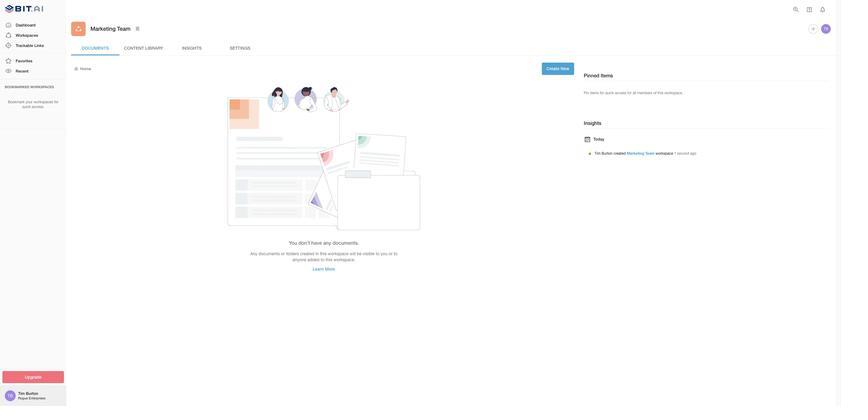 Task type: describe. For each thing, give the bounding box(es) containing it.
0 vertical spatial marketing
[[90, 25, 116, 32]]

workspaces
[[16, 33, 38, 38]]

don't
[[299, 240, 310, 246]]

tb inside button
[[824, 27, 828, 31]]

tim burton rogue enterprises
[[18, 392, 45, 401]]

workspace inside 'any documents or folders created in this workspace will be visible to you or to anyone added to this workspace.'
[[328, 252, 349, 257]]

pin
[[584, 91, 589, 95]]

bookmark image
[[134, 25, 141, 33]]

home link
[[74, 66, 91, 72]]

documents
[[82, 45, 109, 51]]

documents link
[[71, 41, 119, 56]]

any
[[323, 240, 331, 246]]

workspaces
[[30, 85, 54, 89]]

you
[[381, 252, 388, 257]]

you
[[289, 240, 297, 246]]

ago
[[690, 152, 696, 156]]

learn more
[[313, 267, 335, 272]]

burton for enterprises
[[26, 392, 38, 397]]

links
[[34, 43, 44, 48]]

0 vertical spatial this
[[658, 91, 664, 95]]

content library
[[124, 45, 163, 51]]

tim burton created marketing team workspace 1 second ago
[[595, 152, 696, 156]]

1 horizontal spatial workspace.
[[665, 91, 683, 95]]

added
[[308, 258, 320, 263]]

1 horizontal spatial insights
[[584, 120, 602, 126]]

create
[[547, 66, 560, 71]]

documents
[[259, 252, 280, 257]]

workspaces
[[34, 100, 53, 104]]

access.
[[32, 105, 44, 109]]

rogue
[[18, 397, 28, 401]]

insights link
[[168, 41, 216, 56]]

1 vertical spatial team
[[645, 152, 655, 156]]

content library link
[[119, 41, 168, 56]]

library
[[145, 45, 163, 51]]

2 horizontal spatial for
[[628, 91, 632, 95]]

you don't have any documents.
[[289, 240, 359, 246]]

2 or from the left
[[389, 252, 393, 257]]

marketing team link
[[627, 152, 655, 156]]

1 horizontal spatial for
[[600, 91, 604, 95]]

settings link
[[216, 41, 264, 56]]

bookmark
[[8, 100, 25, 104]]

more
[[325, 267, 335, 272]]

be
[[357, 252, 362, 257]]

bookmark your workspaces for quick access.
[[8, 100, 58, 109]]

trackable links
[[16, 43, 44, 48]]

your
[[26, 100, 33, 104]]

favorites
[[16, 59, 32, 63]]

created inside 'any documents or folders created in this workspace will be visible to you or to anyone added to this workspace.'
[[300, 252, 314, 257]]

created inside tim burton created marketing team workspace 1 second ago
[[614, 152, 626, 156]]

pinned
[[584, 73, 600, 78]]

1 or from the left
[[281, 252, 285, 257]]

visible
[[363, 252, 375, 257]]

new
[[561, 66, 570, 71]]

bookmarked
[[5, 85, 29, 89]]

0 horizontal spatial to
[[321, 258, 324, 263]]

insights inside 'insights' link
[[182, 45, 202, 51]]

dashboard button
[[0, 20, 66, 30]]

bookmarked workspaces
[[5, 85, 54, 89]]

documents.
[[333, 240, 359, 246]]

favorites button
[[0, 56, 66, 66]]

1
[[674, 152, 676, 156]]



Task type: vqa. For each thing, say whether or not it's contained in the screenshot.
the "create new" button
yes



Task type: locate. For each thing, give the bounding box(es) containing it.
0 horizontal spatial workspace
[[328, 252, 349, 257]]

0 horizontal spatial workspace.
[[334, 258, 355, 263]]

will
[[350, 252, 356, 257]]

0 horizontal spatial team
[[117, 25, 131, 32]]

burton for marketing
[[602, 152, 613, 156]]

insights
[[182, 45, 202, 51], [584, 120, 602, 126]]

0 horizontal spatial marketing
[[90, 25, 116, 32]]

items
[[601, 73, 613, 78]]

any documents or folders created in this workspace will be visible to you or to anyone added to this workspace.
[[250, 252, 398, 263]]

trackable
[[16, 43, 33, 48]]

for left all
[[628, 91, 632, 95]]

enterprises
[[29, 397, 45, 401]]

items
[[590, 91, 599, 95]]

recent
[[16, 69, 29, 74]]

learn more link
[[308, 264, 340, 276]]

workspace.
[[665, 91, 683, 95], [334, 258, 355, 263]]

tim
[[595, 152, 601, 156], [18, 392, 25, 397]]

workspace. down will
[[334, 258, 355, 263]]

dashboard
[[16, 23, 36, 27]]

trackable links button
[[0, 40, 66, 51]]

access
[[615, 91, 627, 95]]

workspace down documents.
[[328, 252, 349, 257]]

0 horizontal spatial quick
[[22, 105, 31, 109]]

second
[[677, 152, 689, 156]]

tb button
[[820, 23, 832, 35]]

1 vertical spatial tb
[[8, 394, 13, 399]]

or left folders
[[281, 252, 285, 257]]

in
[[316, 252, 319, 257]]

1 vertical spatial workspace
[[328, 252, 349, 257]]

burton inside tim burton created marketing team workspace 1 second ago
[[602, 152, 613, 156]]

workspace left 1
[[656, 152, 673, 156]]

all
[[633, 91, 636, 95]]

burton up enterprises
[[26, 392, 38, 397]]

2 vertical spatial this
[[326, 258, 332, 263]]

for inside bookmark your workspaces for quick access.
[[54, 100, 58, 104]]

recent button
[[0, 66, 66, 76]]

0 vertical spatial created
[[614, 152, 626, 156]]

to
[[376, 252, 380, 257], [394, 252, 398, 257], [321, 258, 324, 263]]

1 vertical spatial insights
[[584, 120, 602, 126]]

today
[[594, 137, 604, 142]]

workspace. inside 'any documents or folders created in this workspace will be visible to you or to anyone added to this workspace.'
[[334, 258, 355, 263]]

1 horizontal spatial team
[[645, 152, 655, 156]]

burton
[[602, 152, 613, 156], [26, 392, 38, 397]]

tab list containing documents
[[71, 41, 832, 56]]

have
[[311, 240, 322, 246]]

tim inside tim burton rogue enterprises
[[18, 392, 25, 397]]

0 horizontal spatial tb
[[8, 394, 13, 399]]

upgrade
[[25, 375, 42, 380]]

this right of
[[658, 91, 664, 95]]

1 vertical spatial this
[[320, 252, 327, 257]]

anyone
[[293, 258, 306, 263]]

1 horizontal spatial tim
[[595, 152, 601, 156]]

quick
[[605, 91, 614, 95], [22, 105, 31, 109]]

any
[[250, 252, 258, 257]]

pinned items
[[584, 73, 613, 78]]

for
[[600, 91, 604, 95], [628, 91, 632, 95], [54, 100, 58, 104]]

to left you on the left bottom
[[376, 252, 380, 257]]

this up more
[[326, 258, 332, 263]]

for right workspaces
[[54, 100, 58, 104]]

tim inside tim burton created marketing team workspace 1 second ago
[[595, 152, 601, 156]]

0 vertical spatial workspace.
[[665, 91, 683, 95]]

created left marketing team link
[[614, 152, 626, 156]]

1 vertical spatial workspace.
[[334, 258, 355, 263]]

1 horizontal spatial burton
[[602, 152, 613, 156]]

marketing
[[90, 25, 116, 32], [627, 152, 644, 156]]

of
[[654, 91, 657, 95]]

0 vertical spatial quick
[[605, 91, 614, 95]]

or right you on the left bottom
[[389, 252, 393, 257]]

pin items for quick access for all members of this workspace.
[[584, 91, 683, 95]]

to right added
[[321, 258, 324, 263]]

0 horizontal spatial created
[[300, 252, 314, 257]]

1 horizontal spatial created
[[614, 152, 626, 156]]

folders
[[286, 252, 299, 257]]

1 horizontal spatial to
[[376, 252, 380, 257]]

for right items
[[600, 91, 604, 95]]

1 horizontal spatial quick
[[605, 91, 614, 95]]

1 vertical spatial created
[[300, 252, 314, 257]]

team left bookmark image
[[117, 25, 131, 32]]

workspaces button
[[0, 30, 66, 40]]

burton inside tim burton rogue enterprises
[[26, 392, 38, 397]]

settings
[[230, 45, 250, 51]]

tab list
[[71, 41, 832, 56]]

create new
[[547, 66, 570, 71]]

0 horizontal spatial for
[[54, 100, 58, 104]]

0 horizontal spatial insights
[[182, 45, 202, 51]]

learn
[[313, 267, 324, 272]]

0 horizontal spatial tim
[[18, 392, 25, 397]]

1 horizontal spatial marketing
[[627, 152, 644, 156]]

quick inside bookmark your workspaces for quick access.
[[22, 105, 31, 109]]

created
[[614, 152, 626, 156], [300, 252, 314, 257]]

1 vertical spatial burton
[[26, 392, 38, 397]]

members
[[637, 91, 653, 95]]

0 horizontal spatial burton
[[26, 392, 38, 397]]

0 vertical spatial tim
[[595, 152, 601, 156]]

content
[[124, 45, 144, 51]]

this
[[658, 91, 664, 95], [320, 252, 327, 257], [326, 258, 332, 263]]

2 horizontal spatial to
[[394, 252, 398, 257]]

upgrade button
[[2, 372, 64, 384]]

1 vertical spatial quick
[[22, 105, 31, 109]]

burton down today
[[602, 152, 613, 156]]

workspace
[[656, 152, 673, 156], [328, 252, 349, 257]]

1 vertical spatial tim
[[18, 392, 25, 397]]

0 vertical spatial burton
[[602, 152, 613, 156]]

tb
[[824, 27, 828, 31], [8, 394, 13, 399]]

team left 1
[[645, 152, 655, 156]]

quick left the access
[[605, 91, 614, 95]]

create new button
[[542, 63, 574, 75]]

0 vertical spatial workspace
[[656, 152, 673, 156]]

to right you on the left bottom
[[394, 252, 398, 257]]

tim down today
[[595, 152, 601, 156]]

tim up rogue
[[18, 392, 25, 397]]

quick down "your"
[[22, 105, 31, 109]]

workspace. right of
[[665, 91, 683, 95]]

tim for marketing
[[595, 152, 601, 156]]

0 horizontal spatial or
[[281, 252, 285, 257]]

marketing team
[[90, 25, 131, 32]]

1 vertical spatial marketing
[[627, 152, 644, 156]]

this right the in
[[320, 252, 327, 257]]

or
[[281, 252, 285, 257], [389, 252, 393, 257]]

1 horizontal spatial tb
[[824, 27, 828, 31]]

home
[[80, 66, 91, 71]]

1 horizontal spatial workspace
[[656, 152, 673, 156]]

team
[[117, 25, 131, 32], [645, 152, 655, 156]]

0 vertical spatial insights
[[182, 45, 202, 51]]

0 vertical spatial team
[[117, 25, 131, 32]]

workspace inside tim burton created marketing team workspace 1 second ago
[[656, 152, 673, 156]]

created up added
[[300, 252, 314, 257]]

1 horizontal spatial or
[[389, 252, 393, 257]]

0 vertical spatial tb
[[824, 27, 828, 31]]

tim for enterprises
[[18, 392, 25, 397]]



